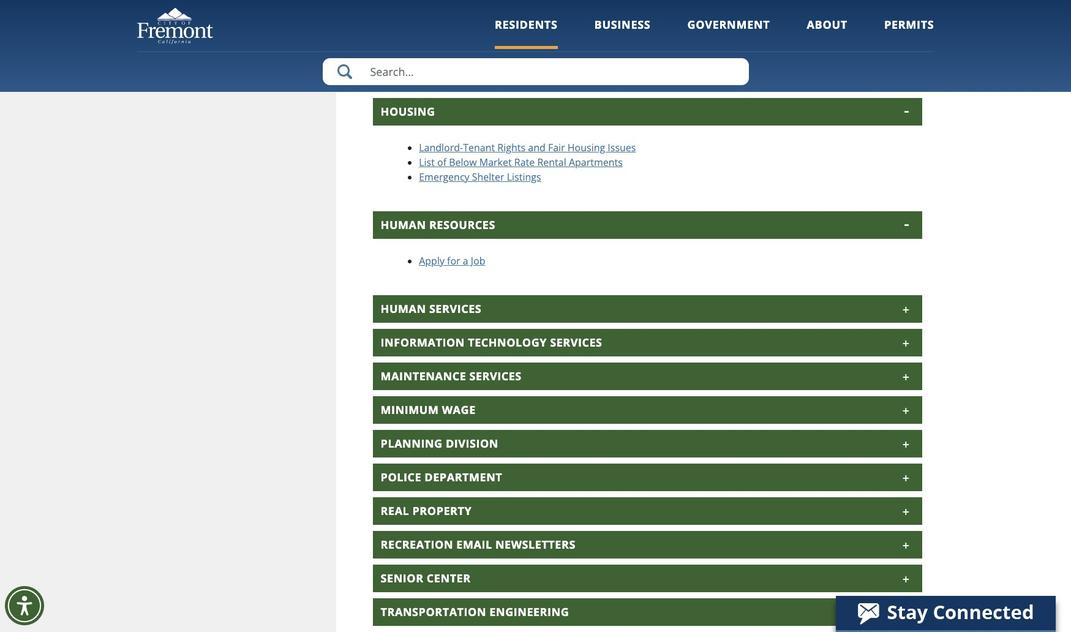 Task type: locate. For each thing, give the bounding box(es) containing it.
housing
[[381, 104, 435, 119], [568, 141, 605, 154]]

services
[[548, 57, 585, 70], [429, 301, 482, 316], [550, 335, 603, 350], [470, 369, 522, 383]]

human for human services
[[381, 301, 426, 316]]

press room link
[[419, 42, 473, 56]]

rights
[[498, 141, 526, 154]]

0 vertical spatial human
[[511, 57, 545, 70]]

about link
[[807, 17, 848, 49]]

housing up the "apartments"
[[568, 141, 605, 154]]

government link
[[688, 17, 770, 49]]

enews
[[419, 27, 450, 41]]

real property
[[381, 504, 472, 518]]

human right to
[[511, 57, 545, 70]]

services inside the faqs enews subscriptions press room make a donation to human services
[[548, 57, 585, 70]]

1 horizontal spatial a
[[463, 254, 468, 268]]

information technology services
[[381, 335, 603, 350]]

landlord-tenant rights and fair housing issues link
[[419, 141, 636, 154]]

listings
[[507, 170, 541, 184]]

for
[[447, 254, 461, 268]]

0 vertical spatial housing
[[381, 104, 435, 119]]

make
[[419, 57, 444, 70]]

housing up landlord-
[[381, 104, 435, 119]]

human up apply
[[381, 217, 426, 232]]

list
[[419, 156, 435, 169]]

a
[[447, 57, 452, 70], [463, 254, 468, 268]]

1 horizontal spatial housing
[[568, 141, 605, 154]]

2 vertical spatial human
[[381, 301, 426, 316]]

landlord-
[[419, 141, 463, 154]]

below
[[449, 156, 477, 169]]

shelter
[[472, 170, 505, 184]]

apply
[[419, 254, 445, 268]]

residents
[[495, 17, 558, 32]]

government
[[688, 17, 770, 32]]

1 vertical spatial human
[[381, 217, 426, 232]]

housing inside landlord-tenant rights and fair housing issues list of below market rate rental apartments emergency shelter listings
[[568, 141, 605, 154]]

information
[[381, 335, 465, 350]]

recreation email newsletters
[[381, 537, 576, 552]]

enews subscriptions link
[[419, 27, 514, 41]]

of
[[437, 156, 447, 169]]

list of below market rate rental apartments link
[[419, 156, 623, 169]]

1 vertical spatial a
[[463, 254, 468, 268]]

0 vertical spatial a
[[447, 57, 452, 70]]

planning division
[[381, 436, 499, 451]]

transportation
[[381, 605, 487, 619]]

business
[[595, 17, 651, 32]]

police department
[[381, 470, 503, 485]]

0 horizontal spatial a
[[447, 57, 452, 70]]

a right for
[[463, 254, 468, 268]]

a down 'press room' link
[[447, 57, 452, 70]]

human inside the faqs enews subscriptions press room make a donation to human services
[[511, 57, 545, 70]]

human up information
[[381, 301, 426, 316]]

emergency shelter listings link
[[419, 170, 541, 184]]

permits
[[885, 17, 935, 32]]

newsletters
[[496, 537, 576, 552]]

technology
[[468, 335, 547, 350]]

human
[[511, 57, 545, 70], [381, 217, 426, 232], [381, 301, 426, 316]]

1 vertical spatial housing
[[568, 141, 605, 154]]

and
[[528, 141, 546, 154]]

about
[[807, 17, 848, 32]]

recreation
[[381, 537, 453, 552]]

transportation engineering
[[381, 605, 569, 619]]

email
[[457, 537, 492, 552]]

0 horizontal spatial housing
[[381, 104, 435, 119]]

press
[[419, 42, 444, 56]]

maintenance
[[381, 369, 466, 383]]



Task type: describe. For each thing, give the bounding box(es) containing it.
department
[[425, 470, 503, 485]]

stay connected image
[[836, 596, 1055, 630]]

subscriptions
[[452, 27, 514, 41]]

donation
[[455, 57, 497, 70]]

maintenance services
[[381, 369, 522, 383]]

apartments
[[569, 156, 623, 169]]

fair
[[548, 141, 565, 154]]

residents link
[[495, 17, 558, 49]]

landlord-tenant rights and fair housing issues list of below market rate rental apartments emergency shelter listings
[[419, 141, 636, 184]]

a inside the faqs enews subscriptions press room make a donation to human services
[[447, 57, 452, 70]]

division
[[446, 436, 499, 451]]

resources
[[429, 217, 496, 232]]

faqs link
[[419, 13, 443, 26]]

apply for a job link
[[419, 254, 486, 268]]

Search text field
[[323, 58, 749, 85]]

minimum
[[381, 402, 439, 417]]

rental
[[538, 156, 567, 169]]

emergency
[[419, 170, 470, 184]]

wage
[[442, 402, 476, 417]]

center
[[427, 571, 471, 586]]

minimum wage
[[381, 402, 476, 417]]

faqs
[[419, 13, 443, 26]]

real
[[381, 504, 409, 518]]

engineering
[[490, 605, 569, 619]]

to
[[500, 57, 509, 70]]

human for human resources
[[381, 217, 426, 232]]

job
[[471, 254, 486, 268]]

police
[[381, 470, 422, 485]]

rate
[[515, 156, 535, 169]]

faqs enews subscriptions press room make a donation to human services
[[419, 13, 585, 70]]

room
[[446, 42, 473, 56]]

human services
[[381, 301, 482, 316]]

permits link
[[885, 17, 935, 49]]

issues
[[608, 141, 636, 154]]

planning
[[381, 436, 443, 451]]

senior center
[[381, 571, 471, 586]]

business link
[[595, 17, 651, 49]]

senior
[[381, 571, 424, 586]]

make a donation to human services link
[[419, 57, 585, 70]]

human resources
[[381, 217, 496, 232]]

apply for a job
[[419, 254, 486, 268]]

tenant
[[463, 141, 495, 154]]

property
[[413, 504, 472, 518]]

market
[[480, 156, 512, 169]]



Task type: vqa. For each thing, say whether or not it's contained in the screenshot.
Search text box
yes



